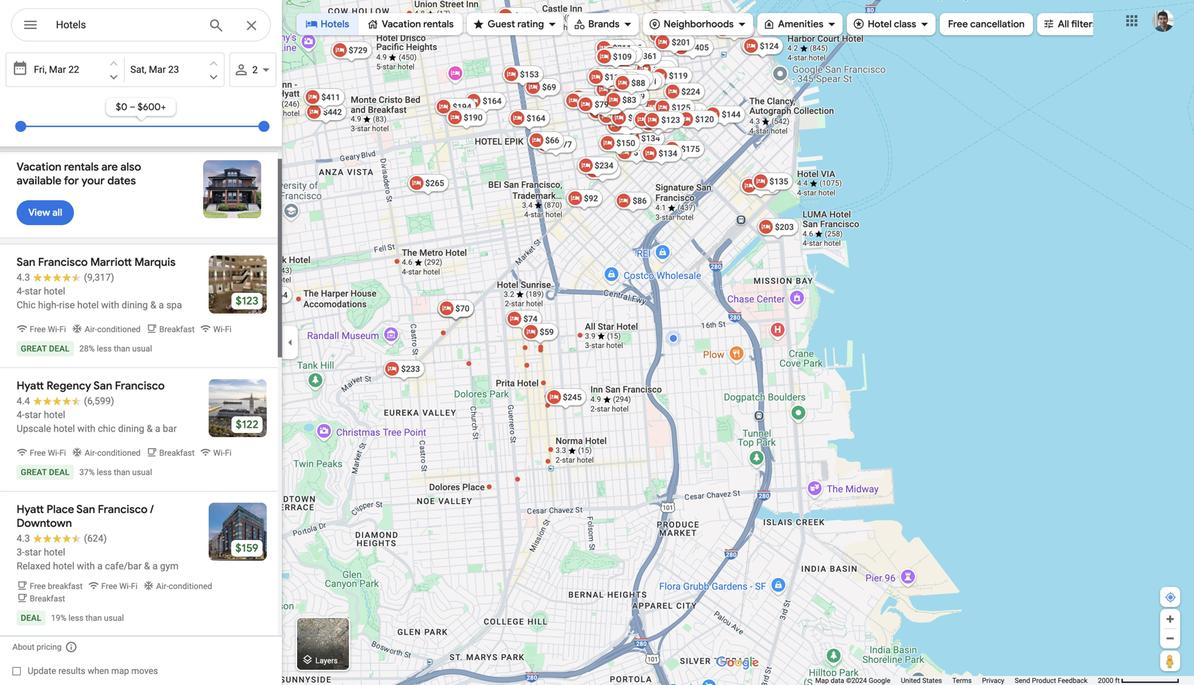 Task type: vqa. For each thing, say whether or not it's contained in the screenshot.
moves
yes



Task type: describe. For each thing, give the bounding box(es) containing it.

[[12, 58, 28, 78]]

 vacation rentals
[[367, 17, 454, 32]]

Update results when map moves checkbox
[[12, 663, 158, 680]]

2000
[[1098, 677, 1114, 685]]


[[1043, 16, 1055, 31]]

results for hotels feed
[[0, 146, 282, 640]]

  for fri, mar 22
[[106, 55, 121, 86]]

rating
[[518, 18, 544, 30]]

neighborhoods 
[[664, 14, 751, 34]]

 hotels
[[306, 17, 349, 32]]

map
[[816, 677, 829, 685]]

view all button
[[17, 196, 74, 229]]

data
[[831, 677, 845, 685]]

23
[[168, 64, 179, 75]]

zoom out image
[[1165, 634, 1176, 644]]

mar for 23
[[149, 64, 166, 75]]

terms button
[[953, 677, 972, 686]]

2000 ft
[[1098, 677, 1120, 685]]

brands
[[588, 18, 620, 30]]

google
[[869, 677, 891, 685]]

 all filters
[[1043, 16, 1097, 31]]

 button for fri, mar 22
[[106, 68, 121, 86]]

fri, mar 22
[[34, 64, 79, 75]]

google account: shaya zarkesh  
(shaya@adept.ai) image
[[1152, 10, 1174, 32]]

send
[[1015, 677, 1031, 685]]

 for 23
[[206, 68, 221, 86]]

dates
[[107, 174, 136, 188]]

free
[[948, 18, 968, 30]]

states
[[923, 677, 942, 685]]

your location image
[[1165, 592, 1177, 604]]

$0
[[116, 101, 127, 113]]

 button for sat, mar 23
[[206, 68, 221, 86]]

 guest rating 
[[473, 14, 561, 34]]

collapse side panel image
[[283, 335, 298, 350]]

22
[[68, 64, 79, 75]]

©2024
[[846, 677, 867, 685]]

product
[[1032, 677, 1056, 685]]

guest
[[488, 18, 515, 30]]

show street view coverage image
[[1161, 651, 1181, 672]]

vacation inside  vacation rentals
[[382, 18, 421, 30]]

free cancellation button
[[940, 9, 1033, 39]]

sat, mar 23
[[130, 64, 179, 75]]

none field inside  field
[[56, 17, 197, 33]]

 inside main content
[[258, 60, 274, 80]]

 layers
[[301, 653, 338, 668]]

price per night region
[[6, 87, 276, 147]]

when
[[88, 666, 109, 677]]

pricing
[[37, 643, 62, 653]]

 button for fri, mar 22
[[106, 55, 121, 73]]

 button for sat, mar 23
[[206, 55, 221, 73]]

vacation rentals are also available for your dates
[[17, 160, 141, 188]]

about
[[12, 643, 35, 653]]

all
[[52, 207, 62, 219]]

about pricing image
[[65, 641, 78, 654]]

friday, march 22 to saturday, march 23 group
[[6, 53, 225, 87]]

$600+
[[138, 101, 166, 113]]

ft
[[1116, 677, 1120, 685]]


[[301, 653, 314, 668]]

footer inside google maps element
[[816, 677, 1098, 686]]

fri,
[[34, 64, 47, 75]]

rentals inside vacation rentals are also available for your dates
[[64, 160, 99, 174]]

map
[[111, 666, 129, 677]]

rentals inside  vacation rentals
[[423, 18, 454, 30]]

map data ©2024 google
[[816, 677, 891, 685]]

–
[[130, 101, 135, 113]]

united states
[[901, 677, 942, 685]]



Task type: locate. For each thing, give the bounding box(es) containing it.
brands 
[[588, 14, 636, 34]]

  for sat, mar 23
[[206, 55, 221, 86]]

 button left 
[[206, 68, 221, 86]]

cancellation
[[971, 18, 1025, 30]]

hotel
[[868, 18, 892, 30]]


[[22, 15, 39, 35]]


[[106, 55, 121, 73], [206, 55, 221, 73]]

update results when map moves
[[28, 666, 158, 677]]

 left sat,
[[106, 55, 121, 73]]

vacation right 
[[382, 18, 421, 30]]


[[106, 68, 121, 86], [206, 68, 221, 86]]

neighborhoods
[[664, 18, 734, 30]]

 button left sat,
[[106, 55, 121, 73]]


[[473, 16, 485, 31]]

main content containing 
[[0, 50, 282, 686]]

privacy button
[[982, 677, 1005, 686]]

amenities 
[[778, 14, 840, 34]]

view
[[28, 207, 50, 219]]

 left 
[[206, 55, 221, 73]]


[[306, 17, 318, 32]]

1 horizontal spatial rentals
[[423, 18, 454, 30]]

rentals
[[423, 18, 454, 30], [64, 160, 99, 174]]

united states button
[[901, 677, 942, 686]]

1 horizontal spatial mar
[[149, 64, 166, 75]]

2  from the left
[[206, 68, 221, 86]]

filters
[[1072, 18, 1097, 30]]

 button
[[200, 9, 233, 46]]

0 horizontal spatial  button
[[106, 68, 121, 86]]

1 horizontal spatial 
[[206, 55, 221, 73]]

1  button from the left
[[106, 55, 121, 73]]

$0 – $600+
[[116, 101, 166, 113]]

your
[[81, 174, 105, 188]]

united
[[901, 677, 921, 685]]

are
[[101, 160, 118, 174]]

0 horizontal spatial  
[[106, 55, 121, 86]]

update
[[28, 666, 56, 677]]

0 horizontal spatial 
[[106, 68, 121, 86]]

None field
[[56, 17, 197, 33]]

privacy
[[982, 677, 1005, 685]]

none search field inside google maps element
[[11, 8, 271, 46]]

2
[[252, 64, 258, 76]]

terms
[[953, 677, 972, 685]]

layers
[[316, 657, 338, 666]]

mar left 23
[[149, 64, 166, 75]]

send product feedback
[[1015, 677, 1088, 685]]


[[853, 16, 865, 31]]

1 mar from the left
[[49, 64, 66, 75]]

 
[[106, 55, 121, 86], [206, 55, 221, 86]]

2000 ft button
[[1098, 677, 1180, 685]]

0 horizontal spatial mar
[[49, 64, 66, 75]]

2  button from the left
[[206, 55, 221, 73]]

mar left 22
[[49, 64, 66, 75]]

all
[[1058, 18, 1069, 30]]

Hotels field
[[11, 8, 271, 46]]

mar
[[49, 64, 66, 75], [149, 64, 166, 75]]

for
[[64, 174, 79, 188]]

feedback
[[1058, 677, 1088, 685]]

0 horizontal spatial 
[[106, 55, 121, 73]]

Vacation rentals radio
[[358, 13, 463, 35]]

vacation inside vacation rentals are also available for your dates
[[17, 160, 61, 174]]

hotels
[[321, 18, 349, 30]]

 left sat,
[[106, 68, 121, 86]]

 button left sat,
[[106, 68, 121, 86]]

1  from the left
[[106, 68, 121, 86]]

rentals left are
[[64, 160, 99, 174]]

sat,
[[130, 64, 146, 75]]

  left sat,
[[106, 55, 121, 86]]

1 vertical spatial rentals
[[64, 160, 99, 174]]

0 horizontal spatial vacation
[[17, 160, 61, 174]]


[[367, 17, 379, 32]]

zoom in image
[[1165, 615, 1176, 625]]

available
[[17, 174, 61, 188]]

google maps element
[[0, 0, 1194, 686]]

1 horizontal spatial vacation
[[382, 18, 421, 30]]

2  button from the left
[[206, 68, 221, 86]]

send product feedback button
[[1015, 677, 1088, 686]]

footer
[[816, 677, 1098, 686]]

0 vertical spatial rentals
[[423, 18, 454, 30]]

mar for 22
[[49, 64, 66, 75]]


[[233, 60, 250, 80]]

about pricing
[[12, 643, 62, 653]]

none search field containing 
[[11, 8, 271, 46]]

2  from the left
[[206, 55, 221, 73]]


[[208, 16, 225, 36]]

0 vertical spatial vacation
[[382, 18, 421, 30]]

0 horizontal spatial rentals
[[64, 160, 99, 174]]

 2 
[[233, 60, 274, 80]]

1 horizontal spatial 
[[206, 68, 221, 86]]

1 horizontal spatial  
[[206, 55, 221, 86]]

vacation
[[382, 18, 421, 30], [17, 160, 61, 174]]

footer containing map data ©2024 google
[[816, 677, 1098, 686]]

2 mar from the left
[[149, 64, 166, 75]]

also
[[120, 160, 141, 174]]


[[544, 14, 561, 34], [620, 14, 636, 34], [734, 14, 751, 34], [824, 14, 840, 34], [917, 14, 933, 34], [258, 60, 274, 80]]

main content
[[0, 50, 282, 686]]

2   from the left
[[206, 55, 221, 86]]

rentals left 
[[423, 18, 454, 30]]

moves
[[131, 666, 158, 677]]

 hotel class 
[[853, 14, 933, 34]]

 button
[[11, 8, 50, 44]]

free cancellation
[[948, 18, 1025, 30]]

results
[[58, 666, 85, 677]]

 for 22
[[106, 68, 121, 86]]

amenities
[[778, 18, 824, 30]]

vacation left for
[[17, 160, 61, 174]]

1  button from the left
[[106, 68, 121, 86]]

 button left 
[[206, 55, 221, 73]]

Hotels radio
[[297, 13, 358, 35]]

toggle lodging type option group
[[297, 13, 463, 35]]

1 horizontal spatial  button
[[206, 68, 221, 86]]

 button
[[106, 68, 121, 86], [206, 68, 221, 86]]

1   from the left
[[106, 55, 121, 86]]

 for fri, mar 22
[[106, 55, 121, 73]]

None search field
[[11, 8, 271, 46]]

 left 
[[206, 68, 221, 86]]

 button
[[106, 55, 121, 73], [206, 55, 221, 73]]

1 vertical spatial vacation
[[17, 160, 61, 174]]

class
[[894, 18, 917, 30]]

  left 
[[206, 55, 221, 86]]

0 horizontal spatial  button
[[106, 55, 121, 73]]

main content inside google maps element
[[0, 50, 282, 686]]

 for sat, mar 23
[[206, 55, 221, 73]]

view all
[[28, 207, 62, 219]]

1 horizontal spatial  button
[[206, 55, 221, 73]]

1  from the left
[[106, 55, 121, 73]]



